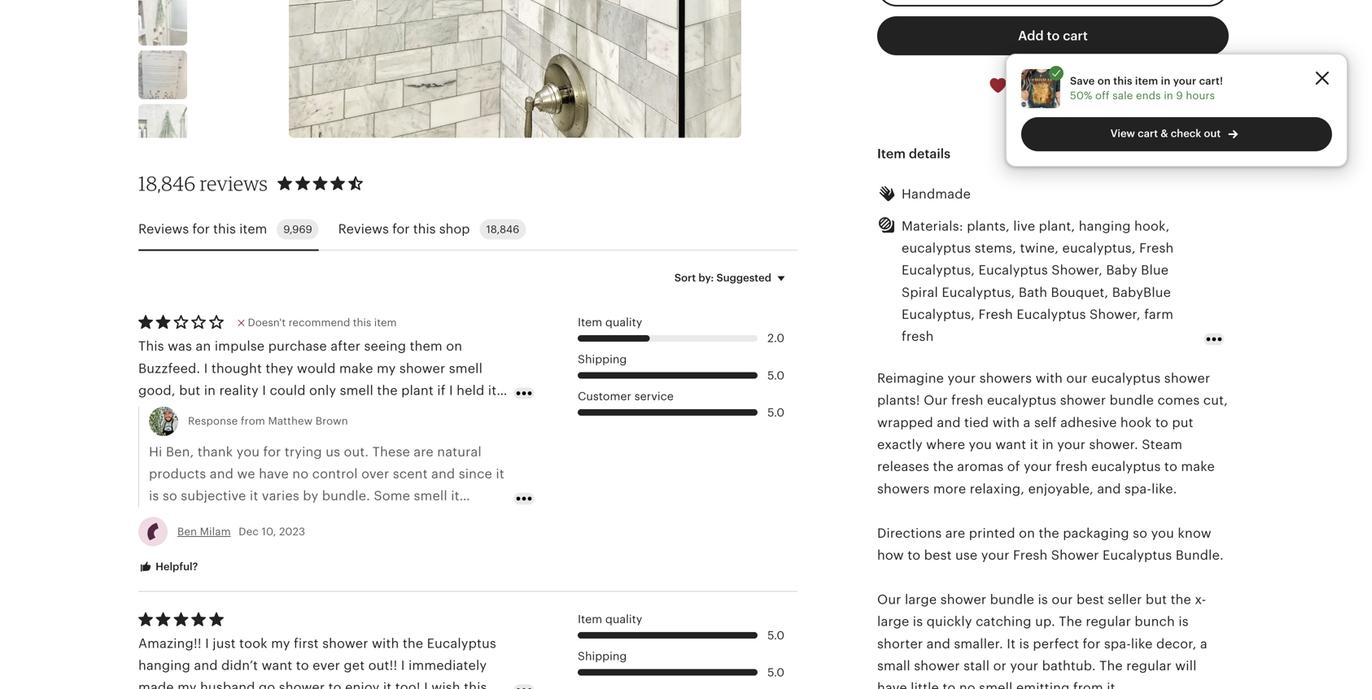 Task type: vqa. For each thing, say whether or not it's contained in the screenshot.
Palmistry Hand Ring Holder | Black and Gold Symbols | Stars Celestial Astrology Magic Altar | Gold Foil Witch Witchy Ring Tree Stand image
no



Task type: locate. For each thing, give the bounding box(es) containing it.
large up 'shorter' in the right bottom of the page
[[877, 614, 909, 629]]

item inside save on this item in your cart! 50% off sale ends in 9 hours
[[1135, 75, 1158, 87]]

ben
[[177, 526, 197, 538]]

your right or
[[1010, 659, 1039, 673]]

1 vertical spatial cart
[[1138, 127, 1158, 140]]

reviews down 18,846 reviews at left
[[138, 222, 189, 237]]

first
[[294, 636, 319, 651]]

2 vertical spatial in
[[1042, 437, 1054, 452]]

item up ends
[[1135, 75, 1158, 87]]

spa- up it.
[[1104, 637, 1131, 651]]

to down directions
[[908, 548, 921, 563]]

it
[[1030, 437, 1039, 452], [383, 681, 392, 689]]

it down "self"
[[1030, 437, 1039, 452]]

your inside our large shower bundle is our best seller but the x- large is quickly catching up. the regular bunch is shorter and smaller. it is perfect for spa-like decor, a small shower stall or your bathtub. the regular will have little to no smell emitting from it.
[[1010, 659, 1039, 673]]

and down quickly
[[927, 637, 951, 651]]

and
[[937, 415, 961, 430], [1097, 482, 1121, 496], [927, 637, 951, 651], [194, 658, 218, 673]]

shipping for 5.0
[[578, 650, 627, 663]]

cut,
[[1203, 393, 1228, 408]]

my left "first"
[[271, 636, 290, 651]]

2 vertical spatial i
[[424, 681, 428, 689]]

for for item
[[192, 222, 210, 237]]

shorter
[[877, 637, 923, 651]]

shower up quickly
[[941, 592, 987, 607]]

2 quality from the top
[[605, 613, 642, 626]]

0 vertical spatial hanging
[[1079, 219, 1131, 233]]

spiral
[[902, 285, 938, 300]]

is up up.
[[1038, 592, 1048, 607]]

0 vertical spatial from
[[241, 415, 265, 427]]

2 vertical spatial eucalyptus,
[[902, 307, 975, 322]]

best
[[924, 548, 952, 563], [1077, 592, 1104, 607]]

eucalyptus, down stems,
[[942, 285, 1015, 300]]

item
[[877, 147, 906, 161], [578, 316, 602, 329], [578, 613, 602, 626]]

have
[[877, 681, 907, 689]]

0 horizontal spatial on
[[1019, 526, 1035, 541]]

2 shipping from the top
[[578, 650, 627, 663]]

in
[[1161, 75, 1171, 87], [1164, 90, 1173, 102], [1042, 437, 1054, 452]]

0 vertical spatial fresh
[[902, 329, 934, 344]]

best down are
[[924, 548, 952, 563]]

of
[[1007, 460, 1020, 474]]

doesn't
[[248, 316, 286, 329]]

fresh inside materials: plants, live plant, hanging hook, eucalyptus stems, twine, eucalyptus, fresh eucalyptus, eucalyptus shower, baby blue spiral eucalyptus, bath bouquet, babyblue eucalyptus, fresh eucalyptus shower, farm fresh
[[902, 329, 934, 344]]

0 vertical spatial it
[[1030, 437, 1039, 452]]

1 vertical spatial bundle
[[990, 592, 1034, 607]]

cart right add
[[1063, 28, 1088, 43]]

the
[[1059, 614, 1082, 629], [1100, 659, 1123, 673]]

add to cart button
[[877, 16, 1229, 55]]

0 vertical spatial the
[[1059, 614, 1082, 629]]

and down the just
[[194, 658, 218, 673]]

item details button
[[863, 134, 1244, 173]]

2 horizontal spatial fresh
[[1056, 460, 1088, 474]]

1 vertical spatial the
[[1100, 659, 1123, 673]]

fresh eucalyptus shower bundle indoor house plant fresh image 8 image
[[138, 51, 187, 99]]

1 horizontal spatial item
[[374, 316, 397, 329]]

want up of
[[996, 437, 1026, 452]]

emitting
[[1016, 681, 1070, 689]]

our up adhesive
[[1066, 371, 1088, 386]]

our down reimagine
[[924, 393, 948, 408]]

for left shop
[[392, 222, 410, 237]]

1 horizontal spatial fresh
[[951, 393, 984, 408]]

0 horizontal spatial showers
[[877, 482, 930, 496]]

comes
[[1158, 393, 1200, 408]]

0 horizontal spatial want
[[262, 658, 292, 673]]

to down "first"
[[296, 658, 309, 673]]

bundle up catching in the right of the page
[[990, 592, 1034, 607]]

0 vertical spatial item quality
[[578, 316, 642, 329]]

on up off
[[1098, 75, 1111, 87]]

1 horizontal spatial i
[[401, 658, 405, 673]]

eucalyptus up immediately
[[427, 636, 496, 651]]

eucalyptus down so
[[1103, 548, 1172, 563]]

the
[[933, 460, 954, 474], [1039, 526, 1059, 541], [1171, 592, 1191, 607], [403, 636, 423, 651]]

item
[[1135, 75, 1158, 87], [239, 222, 267, 237], [374, 316, 397, 329]]

with up out!!
[[372, 636, 399, 651]]

2 horizontal spatial for
[[1083, 637, 1101, 651]]

0 horizontal spatial our
[[877, 592, 901, 607]]

hanging inside materials: plants, live plant, hanging hook, eucalyptus stems, twine, eucalyptus, fresh eucalyptus, eucalyptus shower, baby blue spiral eucalyptus, bath bouquet, babyblue eucalyptus, fresh eucalyptus shower, farm fresh
[[1079, 219, 1131, 233]]

1 vertical spatial quality
[[605, 613, 642, 626]]

our
[[924, 393, 948, 408], [877, 592, 901, 607]]

1 horizontal spatial 18,846
[[486, 223, 519, 235]]

item inside dropdown button
[[877, 147, 906, 161]]

off
[[1095, 90, 1110, 102]]

the up immediately
[[403, 636, 423, 651]]

tied
[[964, 415, 989, 430]]

the right up.
[[1059, 614, 1082, 629]]

to inside our large shower bundle is our best seller but the x- large is quickly catching up. the regular bunch is shorter and smaller. it is perfect for spa-like decor, a small shower stall or your bathtub. the regular will have little to no smell emitting from it.
[[943, 681, 956, 689]]

your
[[1173, 75, 1197, 87], [948, 371, 976, 386], [1057, 437, 1086, 452], [1024, 460, 1052, 474], [981, 548, 1010, 563], [1010, 659, 1039, 673]]

0 vertical spatial quality
[[605, 316, 642, 329]]

a inside reimagine your showers with our eucalyptus shower plants! our fresh eucalyptus shower bundle comes cut, wrapped and tied with a self adhesive hook to put exactly where you want it in your shower. steam releases the aromas of your fresh eucalyptus to make showers more relaxing, enjoyable, and spa-like.
[[1023, 415, 1031, 430]]

this for reviews for this shop
[[413, 222, 436, 237]]

helpful?
[[153, 561, 198, 573]]

to right add
[[1047, 28, 1060, 43]]

1 5.0 from the top
[[768, 369, 785, 382]]

1 vertical spatial hanging
[[138, 658, 190, 673]]

view
[[1111, 127, 1135, 140]]

0 vertical spatial my
[[271, 636, 290, 651]]

eucalyptus, up the spiral
[[902, 263, 975, 278]]

item inside tab list
[[239, 222, 267, 237]]

1 horizontal spatial bundle
[[1110, 393, 1154, 408]]

shower, down babyblue
[[1090, 307, 1141, 322]]

the down where
[[933, 460, 954, 474]]

1 vertical spatial spa-
[[1104, 637, 1131, 651]]

0 horizontal spatial hanging
[[138, 658, 190, 673]]

1 reviews from the left
[[138, 222, 189, 237]]

18,846 right shop
[[486, 223, 519, 235]]

showers
[[980, 371, 1032, 386], [877, 482, 930, 496]]

item quality for 2.0
[[578, 316, 642, 329]]

item right recommend
[[374, 316, 397, 329]]

up.
[[1035, 614, 1055, 629]]

response from matthew brown
[[188, 415, 348, 427]]

fresh eucalyptus shower bundle indoor house plant fresh image 7 image
[[138, 0, 187, 46]]

blue
[[1141, 263, 1169, 278]]

1 vertical spatial item
[[578, 316, 602, 329]]

2 vertical spatial fresh
[[1013, 548, 1048, 563]]

this for reviews for this item
[[213, 222, 236, 237]]

our up up.
[[1052, 592, 1073, 607]]

a
[[1023, 415, 1031, 430], [1200, 637, 1208, 651]]

1 vertical spatial my
[[178, 681, 197, 689]]

the up it.
[[1100, 659, 1123, 673]]

customer service
[[578, 390, 674, 403]]

0 vertical spatial best
[[924, 548, 952, 563]]

shower up comes
[[1164, 371, 1210, 386]]

reviews right 9,969
[[338, 222, 389, 237]]

for up bathtub.
[[1083, 637, 1101, 651]]

item for for
[[239, 222, 267, 237]]

1 vertical spatial showers
[[877, 482, 930, 496]]

check
[[1171, 127, 1201, 140]]

on inside directions are printed on the packaging so you know how to best use your fresh shower eucalyptus bundle.
[[1019, 526, 1035, 541]]

and down shower.
[[1097, 482, 1121, 496]]

i up too!
[[401, 658, 405, 673]]

0 horizontal spatial it
[[383, 681, 392, 689]]

the inside amazing!! i just took my first shower with the eucalyptus hanging and didn't want to ever get out!! i immediately made my husband go shower to enjoy it too! i wish th
[[403, 636, 423, 651]]

2 reviews from the left
[[338, 222, 389, 237]]

a right decor,
[[1200, 637, 1208, 651]]

1 vertical spatial in
[[1164, 90, 1173, 102]]

decor,
[[1156, 637, 1197, 651]]

0 horizontal spatial reviews
[[138, 222, 189, 237]]

0 vertical spatial showers
[[980, 371, 1032, 386]]

cart
[[1063, 28, 1088, 43], [1138, 127, 1158, 140]]

0 vertical spatial i
[[205, 636, 209, 651]]

0 vertical spatial 18,846
[[138, 171, 196, 195]]

is up decor,
[[1179, 614, 1189, 629]]

best inside directions are printed on the packaging so you know how to best use your fresh shower eucalyptus bundle.
[[924, 548, 952, 563]]

you inside directions are printed on the packaging so you know how to best use your fresh shower eucalyptus bundle.
[[1151, 526, 1174, 541]]

spa- up so
[[1125, 482, 1152, 496]]

your down printed
[[981, 548, 1010, 563]]

0 horizontal spatial best
[[924, 548, 952, 563]]

fresh up blue
[[1139, 241, 1174, 256]]

this left shop
[[413, 222, 436, 237]]

0 vertical spatial our
[[924, 393, 948, 408]]

to left no
[[943, 681, 956, 689]]

with inside amazing!! i just took my first shower with the eucalyptus hanging and didn't want to ever get out!! i immediately made my husband go shower to enjoy it too! i wish th
[[372, 636, 399, 651]]

1 item quality from the top
[[578, 316, 642, 329]]

hanging up eucalyptus,
[[1079, 219, 1131, 233]]

fresh
[[902, 329, 934, 344], [951, 393, 984, 408], [1056, 460, 1088, 474]]

1 vertical spatial fresh
[[979, 307, 1013, 322]]

this for doesn't recommend this item
[[353, 316, 371, 329]]

18,846
[[138, 171, 196, 195], [486, 223, 519, 235]]

best left seller
[[1077, 592, 1104, 607]]

18,846 down fresh eucalyptus shower bundle indoor house plant fresh image 9
[[138, 171, 196, 195]]

1 quality from the top
[[605, 316, 642, 329]]

i left the just
[[205, 636, 209, 651]]

2 horizontal spatial with
[[1036, 371, 1063, 386]]

it down out!!
[[383, 681, 392, 689]]

fresh up reimagine
[[902, 329, 934, 344]]

cart!
[[1199, 75, 1223, 87]]

bundle inside reimagine your showers with our eucalyptus shower plants! our fresh eucalyptus shower bundle comes cut, wrapped and tied with a self adhesive hook to put exactly where you want it in your shower. steam releases the aromas of your fresh eucalyptus to make showers more relaxing, enjoyable, and spa-like.
[[1110, 393, 1154, 408]]

eucalyptus up hook
[[1091, 371, 1161, 386]]

eucalyptus down stems,
[[979, 263, 1048, 278]]

reimagine your showers with our eucalyptus shower plants! our fresh eucalyptus shower bundle comes cut, wrapped and tied with a self adhesive hook to put exactly where you want it in your shower. steam releases the aromas of your fresh eucalyptus to make showers more relaxing, enjoyable, and spa-like.
[[877, 371, 1228, 496]]

farm
[[1144, 307, 1174, 322]]

1 vertical spatial on
[[1019, 526, 1035, 541]]

1 vertical spatial you
[[1151, 526, 1174, 541]]

large
[[905, 592, 937, 607], [877, 614, 909, 629]]

1 shipping from the top
[[578, 353, 627, 366]]

to down ever
[[328, 681, 342, 689]]

regular down seller
[[1086, 614, 1131, 629]]

large up quickly
[[905, 592, 937, 607]]

0 horizontal spatial from
[[241, 415, 265, 427]]

9
[[1176, 90, 1183, 102]]

1 horizontal spatial for
[[392, 222, 410, 237]]

regular
[[1086, 614, 1131, 629], [1126, 659, 1172, 673]]

fresh eucalyptus shower bundle indoor house plant fresh image 9 image
[[138, 104, 187, 153]]

1 horizontal spatial you
[[1151, 526, 1174, 541]]

1 horizontal spatial hanging
[[1079, 219, 1131, 233]]

2 horizontal spatial item
[[1135, 75, 1158, 87]]

fresh up "tied"
[[951, 393, 984, 408]]

1 horizontal spatial want
[[996, 437, 1026, 452]]

for inside our large shower bundle is our best seller but the x- large is quickly catching up. the regular bunch is shorter and smaller. it is perfect for spa-like decor, a small shower stall or your bathtub. the regular will have little to no smell emitting from it.
[[1083, 637, 1101, 651]]

0 vertical spatial bundle
[[1110, 393, 1154, 408]]

wrapped
[[877, 415, 933, 430]]

from inside our large shower bundle is our best seller but the x- large is quickly catching up. the regular bunch is shorter and smaller. it is perfect for spa-like decor, a small shower stall or your bathtub. the regular will have little to no smell emitting from it.
[[1073, 681, 1103, 689]]

1 vertical spatial with
[[993, 415, 1020, 430]]

1 horizontal spatial cart
[[1138, 127, 1158, 140]]

1 horizontal spatial on
[[1098, 75, 1111, 87]]

showers down releases
[[877, 482, 930, 496]]

2023
[[279, 526, 305, 538]]

details
[[909, 147, 951, 161]]

quality
[[605, 316, 642, 329], [605, 613, 642, 626]]

5.0
[[768, 369, 785, 382], [768, 406, 785, 419], [768, 629, 785, 642], [768, 666, 785, 679]]

with
[[1036, 371, 1063, 386], [993, 415, 1020, 430], [372, 636, 399, 651]]

spa-
[[1125, 482, 1152, 496], [1104, 637, 1131, 651]]

quality for 5.0
[[605, 613, 642, 626]]

fresh down stems,
[[979, 307, 1013, 322]]

this down reviews
[[213, 222, 236, 237]]

1 horizontal spatial a
[[1200, 637, 1208, 651]]

want up go
[[262, 658, 292, 673]]

a left "self"
[[1023, 415, 1031, 430]]

on right printed
[[1019, 526, 1035, 541]]

this up sale in the right top of the page
[[1114, 75, 1133, 87]]

this inside save on this item in your cart! 50% off sale ends in 9 hours
[[1114, 75, 1133, 87]]

eucalyptus,
[[902, 263, 975, 278], [942, 285, 1015, 300], [902, 307, 975, 322]]

this for save on this item in your cart! 50% off sale ends in 9 hours
[[1114, 75, 1133, 87]]

with right "tied"
[[993, 415, 1020, 430]]

1 vertical spatial from
[[1073, 681, 1103, 689]]

you
[[969, 437, 992, 452], [1151, 526, 1174, 541]]

1 vertical spatial 18,846
[[486, 223, 519, 235]]

from left matthew
[[241, 415, 265, 427]]

2 vertical spatial fresh
[[1056, 460, 1088, 474]]

stall
[[964, 659, 990, 673]]

plant,
[[1039, 219, 1075, 233]]

my right made
[[178, 681, 197, 689]]

0 horizontal spatial for
[[192, 222, 210, 237]]

18,846 for 18,846
[[486, 223, 519, 235]]

0 horizontal spatial you
[[969, 437, 992, 452]]

item left 9,969
[[239, 222, 267, 237]]

1 horizontal spatial it
[[1030, 437, 1039, 452]]

0 horizontal spatial i
[[205, 636, 209, 651]]

1 vertical spatial our
[[1052, 592, 1073, 607]]

like
[[1131, 637, 1153, 651]]

in inside reimagine your showers with our eucalyptus shower plants! our fresh eucalyptus shower bundle comes cut, wrapped and tied with a self adhesive hook to put exactly where you want it in your shower. steam releases the aromas of your fresh eucalyptus to make showers more relaxing, enjoyable, and spa-like.
[[1042, 437, 1054, 452]]

shower, up bouquet,
[[1052, 263, 1103, 278]]

1 vertical spatial regular
[[1126, 659, 1172, 673]]

0 horizontal spatial a
[[1023, 415, 1031, 430]]

0 vertical spatial in
[[1161, 75, 1171, 87]]

cart left &
[[1138, 127, 1158, 140]]

1 vertical spatial a
[[1200, 637, 1208, 651]]

0 horizontal spatial item
[[239, 222, 267, 237]]

on
[[1098, 75, 1111, 87], [1019, 526, 1035, 541]]

my
[[271, 636, 290, 651], [178, 681, 197, 689]]

0 vertical spatial a
[[1023, 415, 1031, 430]]

0 vertical spatial our
[[1066, 371, 1088, 386]]

fresh up enjoyable,
[[1056, 460, 1088, 474]]

2 item quality from the top
[[578, 613, 642, 626]]

reimagine
[[877, 371, 944, 386]]

2 5.0 from the top
[[768, 406, 785, 419]]

for for shop
[[392, 222, 410, 237]]

little
[[911, 681, 939, 689]]

1 vertical spatial item quality
[[578, 613, 642, 626]]

1 vertical spatial large
[[877, 614, 909, 629]]

want
[[996, 437, 1026, 452], [262, 658, 292, 673]]

milam
[[200, 526, 231, 538]]

this right recommend
[[353, 316, 371, 329]]

hanging inside amazing!! i just took my first shower with the eucalyptus hanging and didn't want to ever get out!! i immediately made my husband go shower to enjoy it too! i wish th
[[138, 658, 190, 673]]

1 vertical spatial it
[[383, 681, 392, 689]]

1 horizontal spatial showers
[[980, 371, 1032, 386]]

shower
[[1164, 371, 1210, 386], [1060, 393, 1106, 408], [941, 592, 987, 607], [322, 636, 368, 651], [914, 659, 960, 673], [279, 681, 325, 689]]

want inside reimagine your showers with our eucalyptus shower plants! our fresh eucalyptus shower bundle comes cut, wrapped and tied with a self adhesive hook to put exactly where you want it in your shower. steam releases the aromas of your fresh eucalyptus to make showers more relaxing, enjoyable, and spa-like.
[[996, 437, 1026, 452]]

bundle
[[1110, 393, 1154, 408], [990, 592, 1034, 607]]

for down 18,846 reviews at left
[[192, 222, 210, 237]]

with up "self"
[[1036, 371, 1063, 386]]

tab list containing reviews for this item
[[138, 209, 798, 251]]

a inside our large shower bundle is our best seller but the x- large is quickly catching up. the regular bunch is shorter and smaller. it is perfect for spa-like decor, a small shower stall or your bathtub. the regular will have little to no smell emitting from it.
[[1200, 637, 1208, 651]]

2 vertical spatial item
[[578, 613, 602, 626]]

18,846 inside tab list
[[486, 223, 519, 235]]

out!!
[[368, 658, 397, 673]]

i right too!
[[424, 681, 428, 689]]

eucalyptus, down the spiral
[[902, 307, 975, 322]]

directions
[[877, 526, 942, 541]]

is
[[1038, 592, 1048, 607], [913, 614, 923, 629], [1179, 614, 1189, 629], [1019, 637, 1029, 651]]

1 horizontal spatial reviews
[[338, 222, 389, 237]]

wish
[[432, 681, 460, 689]]

you right so
[[1151, 526, 1174, 541]]

0 vertical spatial item
[[1135, 75, 1158, 87]]

0 horizontal spatial cart
[[1063, 28, 1088, 43]]

tab list
[[138, 209, 798, 251]]

1 horizontal spatial my
[[271, 636, 290, 651]]

1 vertical spatial best
[[1077, 592, 1104, 607]]

cart inside button
[[1063, 28, 1088, 43]]

hanging up made
[[138, 658, 190, 673]]

your up the 9
[[1173, 75, 1197, 87]]

0 vertical spatial item
[[877, 147, 906, 161]]

fresh
[[1139, 241, 1174, 256], [979, 307, 1013, 322], [1013, 548, 1048, 563]]

0 horizontal spatial fresh
[[902, 329, 934, 344]]

to up like.
[[1164, 460, 1178, 474]]

from left it.
[[1073, 681, 1103, 689]]

make
[[1181, 460, 1215, 474]]

the left x-
[[1171, 592, 1191, 607]]

hook,
[[1135, 219, 1170, 233]]

shop
[[439, 222, 470, 237]]

your inside save on this item in your cart! 50% off sale ends in 9 hours
[[1173, 75, 1197, 87]]

shower down ever
[[279, 681, 325, 689]]

eucalyptus down shower.
[[1091, 460, 1161, 474]]

1 vertical spatial our
[[877, 592, 901, 607]]

0 vertical spatial want
[[996, 437, 1026, 452]]

our inside reimagine your showers with our eucalyptus shower plants! our fresh eucalyptus shower bundle comes cut, wrapped and tied with a self adhesive hook to put exactly where you want it in your shower. steam releases the aromas of your fresh eucalyptus to make showers more relaxing, enjoyable, and spa-like.
[[1066, 371, 1088, 386]]

regular down like
[[1126, 659, 1172, 673]]

1 horizontal spatial from
[[1073, 681, 1103, 689]]

0 vertical spatial spa-
[[1125, 482, 1152, 496]]

your up "tied"
[[948, 371, 976, 386]]

0 vertical spatial on
[[1098, 75, 1111, 87]]

the up shower
[[1039, 526, 1059, 541]]

recommend
[[289, 316, 350, 329]]

50%
[[1070, 90, 1093, 102]]

1 vertical spatial shipping
[[578, 650, 627, 663]]

our down how at the bottom of the page
[[877, 592, 901, 607]]

to inside directions are printed on the packaging so you know how to best use your fresh shower eucalyptus bundle.
[[908, 548, 921, 563]]



Task type: describe. For each thing, give the bounding box(es) containing it.
ever
[[313, 658, 340, 673]]

babyblue
[[1112, 285, 1171, 300]]

put
[[1172, 415, 1194, 430]]

hours
[[1186, 90, 1215, 102]]

relaxing,
[[970, 482, 1025, 496]]

shower up little
[[914, 659, 960, 673]]

best inside our large shower bundle is our best seller but the x- large is quickly catching up. the regular bunch is shorter and smaller. it is perfect for spa-like decor, a small shower stall or your bathtub. the regular will have little to no smell emitting from it.
[[1077, 592, 1104, 607]]

bathtub.
[[1042, 659, 1096, 673]]

spa- inside our large shower bundle is our best seller but the x- large is quickly catching up. the regular bunch is shorter and smaller. it is perfect for spa-like decor, a small shower stall or your bathtub. the regular will have little to no smell emitting from it.
[[1104, 637, 1131, 651]]

how
[[877, 548, 904, 563]]

live
[[1013, 219, 1035, 233]]

plants!
[[877, 393, 920, 408]]

handmade
[[902, 187, 971, 201]]

0 vertical spatial eucalyptus,
[[902, 263, 975, 278]]

seller
[[1108, 592, 1142, 607]]

it inside reimagine your showers with our eucalyptus shower plants! our fresh eucalyptus shower bundle comes cut, wrapped and tied with a self adhesive hook to put exactly where you want it in your shower. steam releases the aromas of your fresh eucalyptus to make showers more relaxing, enjoyable, and spa-like.
[[1030, 437, 1039, 452]]

and inside amazing!! i just took my first shower with the eucalyptus hanging and didn't want to ever get out!! i immediately made my husband go shower to enjoy it too! i wish th
[[194, 658, 218, 673]]

10,
[[262, 526, 276, 538]]

item quality for 5.0
[[578, 613, 642, 626]]

printed
[[969, 526, 1015, 541]]

2.0
[[768, 332, 785, 345]]

2 horizontal spatial i
[[424, 681, 428, 689]]

4 5.0 from the top
[[768, 666, 785, 679]]

it
[[1007, 637, 1016, 651]]

bundle inside our large shower bundle is our best seller but the x- large is quickly catching up. the regular bunch is shorter and smaller. it is perfect for spa-like decor, a small shower stall or your bathtub. the regular will have little to no smell emitting from it.
[[990, 592, 1034, 607]]

item for on
[[1135, 75, 1158, 87]]

made
[[138, 681, 174, 689]]

bundle.
[[1176, 548, 1224, 563]]

are
[[945, 526, 965, 541]]

enjoyable,
[[1028, 482, 1094, 496]]

exactly
[[877, 437, 923, 452]]

shower.
[[1089, 437, 1138, 452]]

customer
[[578, 390, 632, 403]]

eucalyptus inside amazing!! i just took my first shower with the eucalyptus hanging and didn't want to ever get out!! i immediately made my husband go shower to enjoy it too! i wish th
[[427, 636, 496, 651]]

quality for 2.0
[[605, 316, 642, 329]]

doesn't recommend this item
[[248, 316, 397, 329]]

steam
[[1142, 437, 1183, 452]]

is up 'shorter' in the right bottom of the page
[[913, 614, 923, 629]]

sort
[[675, 272, 696, 284]]

ends
[[1136, 90, 1161, 102]]

1 vertical spatial eucalyptus,
[[942, 285, 1015, 300]]

3 5.0 from the top
[[768, 629, 785, 642]]

eucalyptus inside directions are printed on the packaging so you know how to best use your fresh shower eucalyptus bundle.
[[1103, 548, 1172, 563]]

it inside amazing!! i just took my first shower with the eucalyptus hanging and didn't want to ever get out!! i immediately made my husband go shower to enjoy it too! i wish th
[[383, 681, 392, 689]]

perfect
[[1033, 637, 1079, 651]]

view cart & check out
[[1111, 127, 1221, 140]]

like.
[[1152, 482, 1177, 496]]

releases
[[877, 460, 929, 474]]

our inside our large shower bundle is our best seller but the x- large is quickly catching up. the regular bunch is shorter and smaller. it is perfect for spa-like decor, a small shower stall or your bathtub. the regular will have little to no smell emitting from it.
[[877, 592, 901, 607]]

0 vertical spatial shower,
[[1052, 263, 1103, 278]]

reviews for reviews for this shop
[[338, 222, 389, 237]]

sort by: suggested
[[675, 272, 772, 284]]

quickly
[[927, 614, 972, 629]]

it.
[[1107, 681, 1119, 689]]

view cart & check out link
[[1021, 117, 1332, 151]]

0 vertical spatial fresh
[[1139, 241, 1174, 256]]

save on this item in your cart! 50% off sale ends in 9 hours
[[1070, 75, 1223, 102]]

is right it
[[1019, 637, 1029, 651]]

save
[[1070, 75, 1095, 87]]

or
[[993, 659, 1007, 673]]

self
[[1034, 415, 1057, 430]]

enjoy
[[345, 681, 380, 689]]

item for 5.0
[[578, 613, 602, 626]]

spa- inside reimagine your showers with our eucalyptus shower plants! our fresh eucalyptus shower bundle comes cut, wrapped and tied with a self adhesive hook to put exactly where you want it in your shower. steam releases the aromas of your fresh eucalyptus to make showers more relaxing, enjoyable, and spa-like.
[[1125, 482, 1152, 496]]

0 vertical spatial large
[[905, 592, 937, 607]]

on inside save on this item in your cart! 50% off sale ends in 9 hours
[[1098, 75, 1111, 87]]

our inside our large shower bundle is our best seller but the x- large is quickly catching up. the regular bunch is shorter and smaller. it is perfect for spa-like decor, a small shower stall or your bathtub. the regular will have little to no smell emitting from it.
[[1052, 592, 1073, 607]]

your right of
[[1024, 460, 1052, 474]]

0 vertical spatial with
[[1036, 371, 1063, 386]]

you inside reimagine your showers with our eucalyptus shower plants! our fresh eucalyptus shower bundle comes cut, wrapped and tied with a self adhesive hook to put exactly where you want it in your shower. steam releases the aromas of your fresh eucalyptus to make showers more relaxing, enjoyable, and spa-like.
[[969, 437, 992, 452]]

&
[[1161, 127, 1168, 140]]

to inside button
[[1047, 28, 1060, 43]]

your inside directions are printed on the packaging so you know how to best use your fresh shower eucalyptus bundle.
[[981, 548, 1010, 563]]

the inside our large shower bundle is our best seller but the x- large is quickly catching up. the regular bunch is shorter and smaller. it is perfect for spa-like decor, a small shower stall or your bathtub. the regular will have little to no smell emitting from it.
[[1171, 592, 1191, 607]]

0 horizontal spatial my
[[178, 681, 197, 689]]

eucalyptus up "self"
[[987, 393, 1057, 408]]

bunch
[[1135, 614, 1175, 629]]

reviews for reviews for this item
[[138, 222, 189, 237]]

so
[[1133, 526, 1148, 541]]

1 horizontal spatial the
[[1100, 659, 1123, 673]]

shower
[[1051, 548, 1099, 563]]

1 horizontal spatial with
[[993, 415, 1020, 430]]

use
[[955, 548, 978, 563]]

shower up get
[[322, 636, 368, 651]]

shower up adhesive
[[1060, 393, 1106, 408]]

response
[[188, 415, 238, 427]]

1 vertical spatial shower,
[[1090, 307, 1141, 322]]

our inside reimagine your showers with our eucalyptus shower plants! our fresh eucalyptus shower bundle comes cut, wrapped and tied with a self adhesive hook to put exactly where you want it in your shower. steam releases the aromas of your fresh eucalyptus to make showers more relaxing, enjoyable, and spa-like.
[[924, 393, 948, 408]]

18,846 for 18,846 reviews
[[138, 171, 196, 195]]

ben milam dec 10, 2023
[[177, 526, 305, 538]]

and up where
[[937, 415, 961, 430]]

add to cart
[[1018, 28, 1088, 43]]

item for recommend
[[374, 316, 397, 329]]

get
[[344, 658, 365, 673]]

packaging
[[1063, 526, 1129, 541]]

amazing!! i just took my first shower with the eucalyptus hanging and didn't want to ever get out!! i immediately made my husband go shower to enjoy it too! i wish th
[[138, 636, 496, 689]]

eucalyptus down the bath
[[1017, 307, 1086, 322]]

out
[[1204, 127, 1221, 140]]

adhesive
[[1061, 415, 1117, 430]]

9,969
[[283, 223, 312, 235]]

service
[[635, 390, 674, 403]]

want inside amazing!! i just took my first shower with the eucalyptus hanging and didn't want to ever get out!! i immediately made my husband go shower to enjoy it too! i wish th
[[262, 658, 292, 673]]

item for 2.0
[[578, 316, 602, 329]]

fresh inside directions are printed on the packaging so you know how to best use your fresh shower eucalyptus bundle.
[[1013, 548, 1048, 563]]

18,846 reviews
[[138, 171, 268, 195]]

sort by: suggested button
[[662, 261, 803, 295]]

took
[[239, 636, 268, 651]]

didn't
[[221, 658, 258, 673]]

matthew
[[268, 415, 313, 427]]

too!
[[395, 681, 421, 689]]

x-
[[1195, 592, 1206, 607]]

bath
[[1019, 285, 1048, 300]]

go
[[259, 681, 275, 689]]

0 horizontal spatial the
[[1059, 614, 1082, 629]]

to left put
[[1156, 415, 1169, 430]]

add
[[1018, 28, 1044, 43]]

our large shower bundle is our best seller but the x- large is quickly catching up. the regular bunch is shorter and smaller. it is perfect for spa-like decor, a small shower stall or your bathtub. the regular will have little to no smell emitting from it.
[[877, 592, 1208, 689]]

materials: plants, live plant, hanging hook, eucalyptus stems, twine, eucalyptus, fresh eucalyptus, eucalyptus shower, baby blue spiral eucalyptus, bath bouquet, babyblue eucalyptus, fresh eucalyptus shower, farm fresh
[[902, 219, 1174, 344]]

twine,
[[1020, 241, 1059, 256]]

the inside reimagine your showers with our eucalyptus shower plants! our fresh eucalyptus shower bundle comes cut, wrapped and tied with a self adhesive hook to put exactly where you want it in your shower. steam releases the aromas of your fresh eucalyptus to make showers more relaxing, enjoyable, and spa-like.
[[933, 460, 954, 474]]

the inside directions are printed on the packaging so you know how to best use your fresh shower eucalyptus bundle.
[[1039, 526, 1059, 541]]

amazing!!
[[138, 636, 202, 651]]

reviews for this shop
[[338, 222, 470, 237]]

eucalyptus,
[[1062, 241, 1136, 256]]

and inside our large shower bundle is our best seller but the x- large is quickly catching up. the regular bunch is shorter and smaller. it is perfect for spa-like decor, a small shower stall or your bathtub. the regular will have little to no smell emitting from it.
[[927, 637, 951, 651]]

shipping for 2.0
[[578, 353, 627, 366]]

0 vertical spatial regular
[[1086, 614, 1131, 629]]

plants,
[[967, 219, 1010, 233]]

eucalyptus inside materials: plants, live plant, hanging hook, eucalyptus stems, twine, eucalyptus, fresh eucalyptus, eucalyptus shower, baby blue spiral eucalyptus, bath bouquet, babyblue eucalyptus, fresh eucalyptus shower, farm fresh
[[902, 241, 971, 256]]

smaller.
[[954, 637, 1003, 651]]

reviews for this item
[[138, 222, 267, 237]]

your down adhesive
[[1057, 437, 1086, 452]]

ben milam link
[[177, 526, 231, 538]]

1 vertical spatial i
[[401, 658, 405, 673]]



